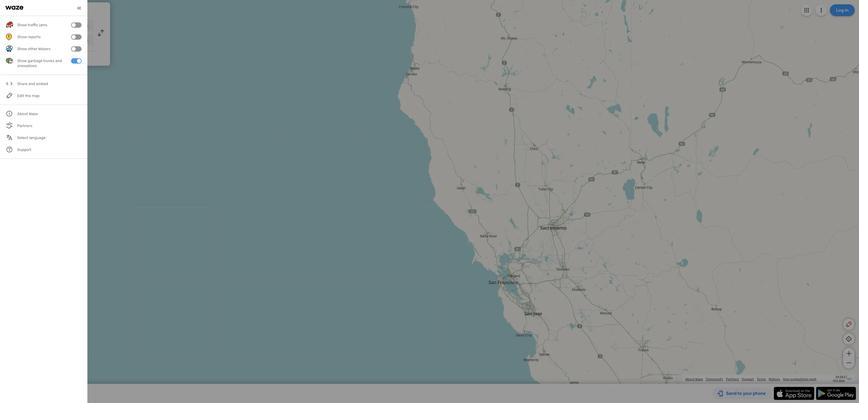 Task type: locate. For each thing, give the bounding box(es) containing it.
and
[[28, 82, 35, 86]]

Choose destination text field
[[19, 34, 93, 46]]

how
[[784, 377, 790, 381]]

clock image
[[7, 54, 14, 61]]

community link
[[707, 377, 724, 381]]

waze
[[696, 377, 704, 381]]

location image
[[8, 37, 15, 44]]

current location image
[[8, 22, 15, 29]]

partners
[[727, 377, 740, 381]]

embed
[[36, 82, 48, 86]]

share and embed
[[17, 82, 48, 86]]

directions
[[54, 7, 78, 13]]

partners link
[[727, 377, 740, 381]]

zoom out image
[[846, 360, 853, 367]]

work
[[810, 377, 817, 381]]

support link
[[743, 377, 755, 381]]

leave now
[[18, 55, 38, 60]]

share and embed link
[[6, 78, 82, 90]]

leave
[[18, 55, 29, 60]]

driving directions
[[35, 7, 78, 13]]

39.053 | -123.806
[[832, 376, 848, 383]]

about waze link
[[686, 377, 704, 381]]



Task type: vqa. For each thing, say whether or not it's contained in the screenshot.
8:00 AM to the top
no



Task type: describe. For each thing, give the bounding box(es) containing it.
|
[[847, 376, 848, 379]]

code image
[[6, 80, 13, 88]]

39.053
[[836, 376, 846, 379]]

notices link
[[770, 377, 781, 381]]

terms link
[[758, 377, 767, 381]]

123.806
[[834, 379, 846, 383]]

-
[[832, 379, 834, 383]]

about waze community partners support terms notices how suggestions work
[[686, 377, 817, 381]]

Choose starting point text field
[[19, 20, 93, 31]]

zoom in image
[[846, 350, 853, 357]]

pencil image
[[846, 321, 853, 328]]

about
[[686, 377, 695, 381]]

share
[[17, 82, 27, 86]]

notices
[[770, 377, 781, 381]]

suggestions
[[791, 377, 809, 381]]

driving
[[35, 7, 52, 13]]

how suggestions work link
[[784, 377, 817, 381]]

terms
[[758, 377, 767, 381]]

now
[[30, 55, 38, 60]]

community
[[707, 377, 724, 381]]

link image
[[848, 377, 853, 381]]

support
[[743, 377, 755, 381]]



